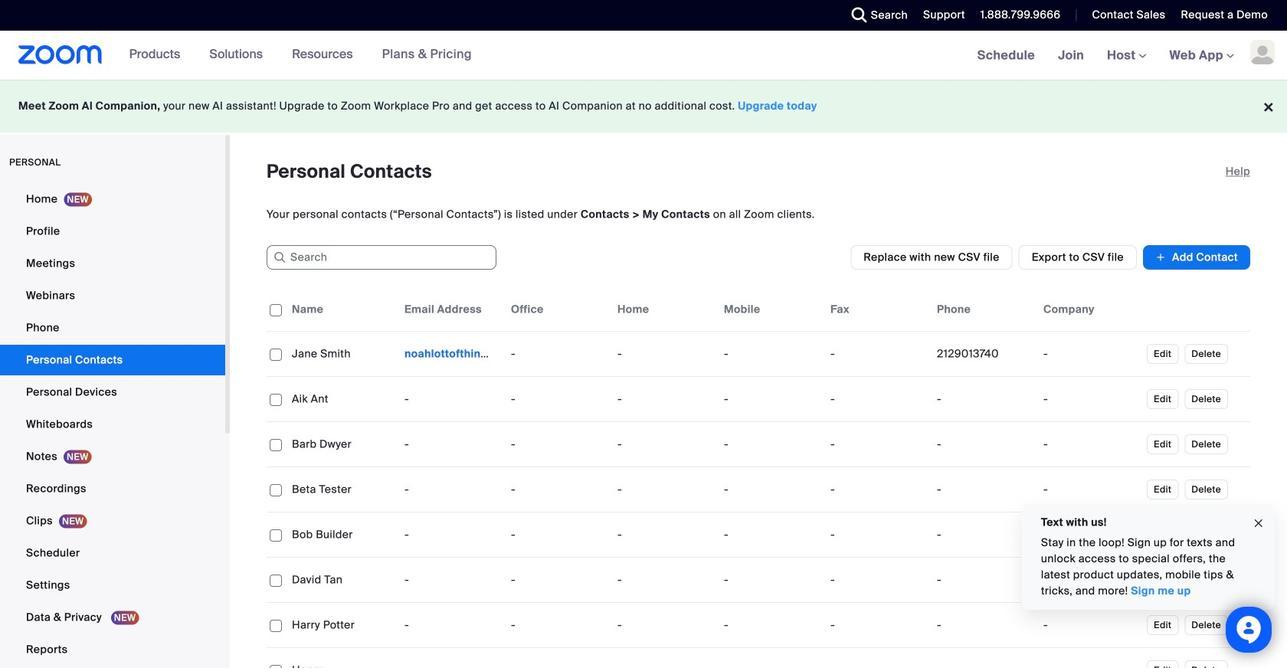 Task type: locate. For each thing, give the bounding box(es) containing it.
profile picture image
[[1251, 40, 1275, 64]]

product information navigation
[[102, 31, 484, 80]]

cell
[[399, 339, 505, 369], [931, 339, 1038, 369], [1038, 339, 1144, 369], [931, 384, 1038, 415], [1038, 384, 1144, 415], [931, 429, 1038, 460], [1038, 429, 1144, 460], [931, 474, 1038, 505], [1038, 474, 1144, 505], [931, 520, 1038, 550], [1038, 520, 1144, 550], [931, 565, 1038, 596], [1038, 565, 1144, 596], [931, 610, 1038, 641], [1038, 610, 1144, 641], [399, 648, 505, 668], [505, 648, 612, 668], [612, 648, 718, 668], [718, 648, 825, 668], [825, 648, 931, 668], [931, 648, 1038, 668], [1038, 648, 1144, 668]]

add image
[[1156, 250, 1167, 265]]

footer
[[0, 80, 1288, 133]]

meetings navigation
[[966, 31, 1288, 81]]

zoom logo image
[[18, 45, 102, 64]]

application
[[267, 288, 1251, 668]]

Search Contacts Input text field
[[267, 245, 497, 270]]

banner
[[0, 31, 1288, 81]]

close image
[[1253, 515, 1265, 532]]



Task type: vqa. For each thing, say whether or not it's contained in the screenshot.
tab list
no



Task type: describe. For each thing, give the bounding box(es) containing it.
personal menu menu
[[0, 184, 225, 667]]



